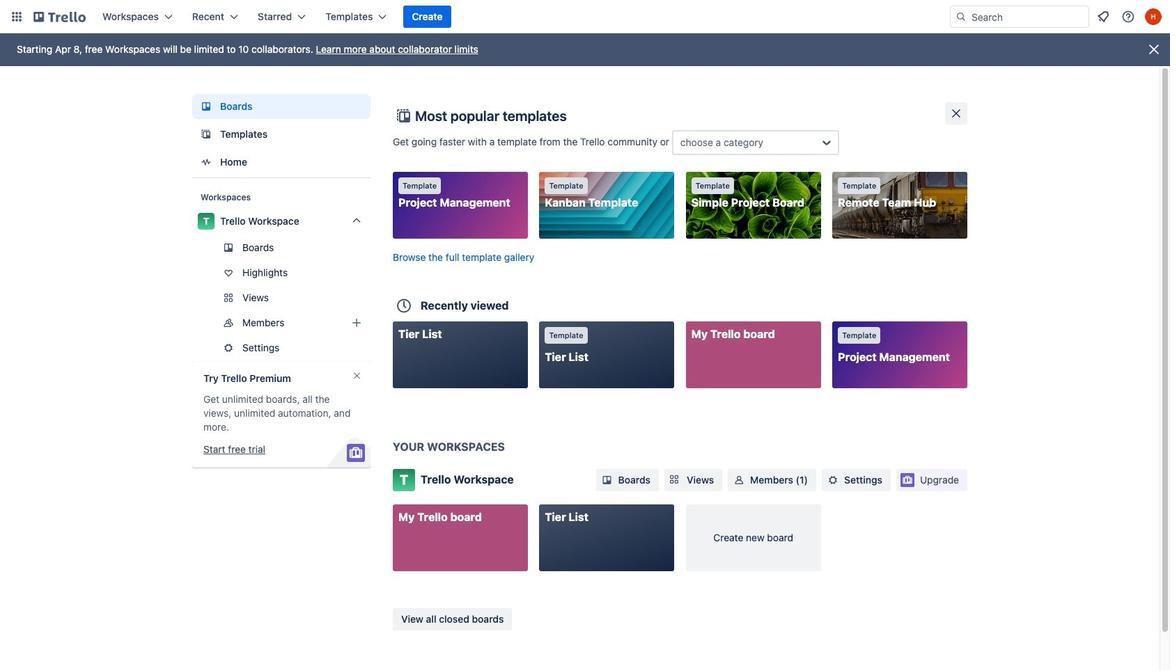 Task type: locate. For each thing, give the bounding box(es) containing it.
add image
[[348, 315, 365, 332]]

template board image
[[198, 126, 215, 143]]

board image
[[198, 98, 215, 115]]

Search field
[[967, 7, 1089, 26]]

2 sm image from the left
[[826, 474, 840, 488]]

primary element
[[0, 0, 1170, 33]]

1 horizontal spatial sm image
[[826, 474, 840, 488]]

sm image
[[600, 474, 614, 488], [826, 474, 840, 488]]

0 horizontal spatial sm image
[[600, 474, 614, 488]]

open information menu image
[[1122, 10, 1135, 24]]



Task type: describe. For each thing, give the bounding box(es) containing it.
search image
[[956, 11, 967, 22]]

1 sm image from the left
[[600, 474, 614, 488]]

back to home image
[[33, 6, 86, 28]]

home image
[[198, 154, 215, 171]]

0 notifications image
[[1095, 8, 1112, 25]]

howard (howard38800628) image
[[1145, 8, 1162, 25]]

sm image
[[732, 474, 746, 488]]



Task type: vqa. For each thing, say whether or not it's contained in the screenshot.
Primary Element
yes



